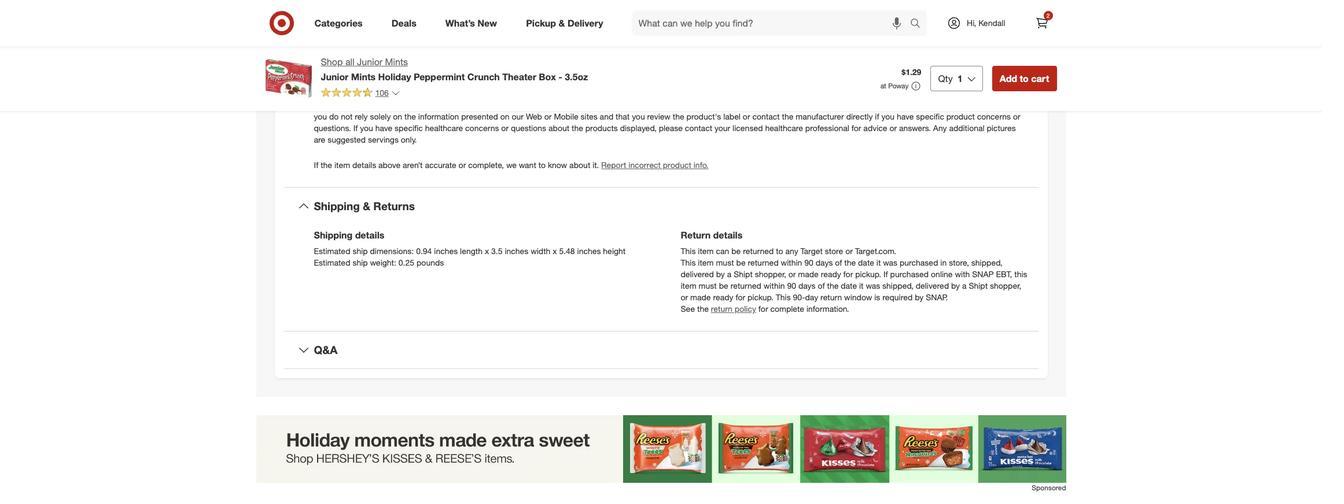 Task type: locate. For each thing, give the bounding box(es) containing it.
0 vertical spatial 90
[[804, 258, 813, 268]]

0 vertical spatial ready
[[821, 270, 841, 279]]

: inside grocery disclaimer : content on this site is for reference purposes only.  target does not represent or warrant that the nutrition, ingredient, allergen and other product information on our web or mobile sites are accurate or complete, since this information comes from the product manufacturers.  on occasion, manufacturers may improve or change their product formulas and update their labels.  we recommend that you do not rely solely on the information presented on our web or mobile sites and that you review the product's label or contact the manufacturer directly if you have specific product concerns or questions.  if you have specific healthcare concerns or questions about the products displayed, please contact your licensed healthcare professional for advice or answers.  any additional pictures are suggested servings only.
[[388, 77, 391, 87]]

junior down shop
[[321, 71, 349, 83]]

1 horizontal spatial are
[[978, 89, 990, 98]]

shipt down snap
[[969, 281, 988, 291]]

review
[[647, 112, 671, 122]]

& left returns
[[363, 200, 370, 213]]

be
[[731, 246, 741, 256], [736, 258, 746, 268], [719, 281, 728, 291]]

if inside grocery disclaimer : content on this site is for reference purposes only.  target does not represent or warrant that the nutrition, ingredient, allergen and other product information on our web or mobile sites are accurate or complete, since this information comes from the product manufacturers.  on occasion, manufacturers may improve or change their product formulas and update their labels.  we recommend that you do not rely solely on the information presented on our web or mobile sites and that you review the product's label or contact the manufacturer directly if you have specific product concerns or questions.  if you have specific healthcare concerns or questions about the products displayed, please contact your licensed healthcare professional for advice or answers.  any additional pictures are suggested servings only.
[[353, 123, 358, 133]]

2 horizontal spatial inches
[[577, 246, 601, 256]]

the
[[373, 42, 385, 52], [649, 89, 660, 98], [487, 100, 498, 110], [404, 112, 416, 122], [673, 112, 684, 122], [782, 112, 793, 122], [572, 123, 583, 133], [321, 160, 332, 170], [844, 258, 856, 268], [827, 281, 839, 291], [697, 304, 709, 314]]

item left can
[[698, 246, 714, 256]]

x left 5.48
[[553, 246, 557, 256]]

for up window
[[843, 270, 853, 279]]

0 horizontal spatial concerns
[[465, 123, 499, 133]]

: left made
[[337, 42, 340, 52]]

details up dimensions:
[[355, 230, 384, 241]]

our up update
[[890, 89, 902, 98]]

& for pickup
[[559, 17, 565, 29]]

what's new link
[[436, 10, 512, 36]]

store,
[[949, 258, 969, 268]]

0 vertical spatial it
[[876, 258, 881, 268]]

concerns up pictures
[[977, 112, 1011, 122]]

delivered
[[681, 270, 714, 279], [916, 281, 949, 291]]

0 horizontal spatial date
[[841, 281, 857, 291]]

details up can
[[713, 230, 743, 241]]

shipped, up required
[[882, 281, 914, 291]]

this
[[357, 89, 370, 98], [383, 100, 396, 110], [1014, 270, 1027, 279]]

image of junior mints holiday peppermint crunch theater box - 3.5oz image
[[265, 56, 312, 102]]

0 horizontal spatial to
[[538, 160, 546, 170]]

or up on
[[594, 89, 601, 98]]

return up the 'information.' on the bottom of page
[[821, 293, 842, 303]]

0 vertical spatial mobile
[[932, 89, 957, 98]]

0 horizontal spatial &
[[363, 200, 370, 213]]

1 vertical spatial was
[[866, 281, 880, 291]]

may
[[692, 100, 707, 110]]

2 healthcare from the left
[[765, 123, 803, 133]]

is inside grocery disclaimer : content on this site is for reference purposes only.  target does not represent or warrant that the nutrition, ingredient, allergen and other product information on our web or mobile sites are accurate or complete, since this information comes from the product manufacturers.  on occasion, manufacturers may improve or change their product formulas and update their labels.  we recommend that you do not rely solely on the information presented on our web or mobile sites and that you review the product's label or contact the manufacturer directly if you have specific product concerns or questions.  if you have specific healthcare concerns or questions about the products displayed, please contact your licensed healthcare professional for advice or answers.  any additional pictures are suggested servings only.
[[387, 89, 393, 98]]

0 vertical spatial shopper,
[[755, 270, 786, 279]]

accurate inside grocery disclaimer : content on this site is for reference purposes only.  target does not represent or warrant that the nutrition, ingredient, allergen and other product information on our web or mobile sites are accurate or complete, since this information comes from the product manufacturers.  on occasion, manufacturers may improve or change their product formulas and update their labels.  we recommend that you do not rely solely on the information presented on our web or mobile sites and that you review the product's label or contact the manufacturer directly if you have specific product concerns or questions.  if you have specific healthcare concerns or questions about the products displayed, please contact your licensed healthcare professional for advice or answers.  any additional pictures are suggested servings only.
[[992, 89, 1023, 98]]

was down target.com.
[[883, 258, 897, 268]]

0 horizontal spatial specific
[[395, 123, 423, 133]]

width
[[531, 246, 550, 256]]

search button
[[905, 10, 933, 38]]

2 horizontal spatial this
[[1014, 270, 1027, 279]]

1 vertical spatial this
[[681, 258, 696, 268]]

shipping
[[314, 200, 360, 213], [314, 230, 353, 241]]

& right pickup
[[559, 17, 565, 29]]

1 horizontal spatial shipt
[[969, 281, 988, 291]]

1 horizontal spatial was
[[883, 258, 897, 268]]

purchased up required
[[890, 270, 929, 279]]

this down 106
[[383, 100, 396, 110]]

2 horizontal spatial that
[[1009, 100, 1023, 110]]

shipping details estimated ship dimensions: 0.94 inches length x 3.5 inches width x 5.48 inches height estimated ship weight: 0.25 pounds
[[314, 230, 626, 268]]

in up online at right
[[940, 258, 947, 268]]

0 vertical spatial specific
[[916, 112, 944, 122]]

the up manufacturers
[[649, 89, 660, 98]]

mints up 106 link
[[351, 71, 376, 83]]

item down return
[[698, 258, 714, 268]]

about left it.
[[569, 160, 590, 170]]

delivered up "snap."
[[916, 281, 949, 291]]

shipped,
[[971, 258, 1002, 268], [882, 281, 914, 291]]

0 horizontal spatial mints
[[351, 71, 376, 83]]

& inside 'dropdown button'
[[363, 200, 370, 213]]

about inside grocery disclaimer : content on this site is for reference purposes only.  target does not represent or warrant that the nutrition, ingredient, allergen and other product information on our web or mobile sites are accurate or complete, since this information comes from the product manufacturers.  on occasion, manufacturers may improve or change their product formulas and update their labels.  we recommend that you do not rely solely on the information presented on our web or mobile sites and that you review the product's label or contact the manufacturer directly if you have specific product concerns or questions.  if you have specific healthcare concerns or questions about the products displayed, please contact your licensed healthcare professional for advice or answers.  any additional pictures are suggested servings only.
[[548, 123, 569, 133]]

shopper, down ebt,
[[990, 281, 1021, 291]]

delivered up "see"
[[681, 270, 714, 279]]

or left the questions
[[501, 123, 509, 133]]

pickup. up policy
[[748, 293, 773, 303]]

0 horizontal spatial have
[[375, 123, 392, 133]]

0 vertical spatial delivered
[[681, 270, 714, 279]]

1 horizontal spatial x
[[553, 246, 557, 256]]

1 vertical spatial our
[[512, 112, 524, 122]]

2 vertical spatial this
[[776, 293, 791, 303]]

snap
[[972, 270, 994, 279]]

information down the comes
[[418, 112, 459, 122]]

at poway
[[880, 82, 909, 90]]

crunch
[[467, 71, 500, 83]]

the up the 'information.' on the bottom of page
[[827, 281, 839, 291]]

this right ebt,
[[1014, 270, 1027, 279]]

search
[[905, 18, 933, 30]]

their left labels.
[[905, 100, 922, 110]]

days down store
[[816, 258, 833, 268]]

days up day
[[798, 281, 816, 291]]

& for shipping
[[363, 200, 370, 213]]

1 vertical spatial 90
[[787, 281, 796, 291]]

delivery
[[568, 17, 603, 29]]

or up "see"
[[681, 293, 688, 303]]

is right site
[[387, 89, 393, 98]]

target down theater
[[498, 89, 520, 98]]

0 vertical spatial date
[[858, 258, 874, 268]]

this
[[681, 246, 696, 256], [681, 258, 696, 268], [776, 293, 791, 303]]

0 horizontal spatial was
[[866, 281, 880, 291]]

inches right 5.48
[[577, 246, 601, 256]]

pickup & delivery
[[526, 17, 603, 29]]

0 horizontal spatial target
[[498, 89, 520, 98]]

1 x from the left
[[485, 246, 489, 256]]

purchased up online at right
[[900, 258, 938, 268]]

information
[[836, 89, 876, 98], [398, 100, 439, 110], [418, 112, 459, 122]]

in
[[365, 42, 371, 52], [940, 258, 947, 268]]

shipping for shipping & returns
[[314, 200, 360, 213]]

1 vertical spatial accurate
[[425, 160, 456, 170]]

weight:
[[370, 258, 396, 268]]

0 vertical spatial returned
[[743, 246, 774, 256]]

ready
[[821, 270, 841, 279], [713, 293, 733, 303]]

mobile
[[932, 89, 957, 98], [554, 112, 578, 122]]

accurate down add
[[992, 89, 1023, 98]]

if the item details above aren't accurate or complete, we want to know about it. report incorrect product info.
[[314, 160, 709, 170]]

sites
[[959, 89, 976, 98], [581, 112, 598, 122]]

0 vertical spatial if
[[353, 123, 358, 133]]

in inside return details this item can be returned to any target store or target.com. this item must be returned within 90 days of the date it was purchased in store, shipped, delivered by a shipt shopper, or made ready for pickup. if purchased online with snap ebt, this item must be returned within 90 days of the date it was shipped, delivered by a shipt shopper, or made ready for pickup. this 90-day return window is required by snap. see the return policy for complete information.
[[940, 258, 947, 268]]

only. up from
[[480, 89, 496, 98]]

our up the questions
[[512, 112, 524, 122]]

by left "snap."
[[915, 293, 924, 303]]

inches
[[434, 246, 458, 256], [505, 246, 528, 256], [577, 246, 601, 256]]

1 horizontal spatial in
[[940, 258, 947, 268]]

1 horizontal spatial to
[[776, 246, 783, 256]]

the right "see"
[[697, 304, 709, 314]]

only. right servings
[[401, 135, 417, 145]]

information up formulas
[[836, 89, 876, 98]]

1 horizontal spatial our
[[890, 89, 902, 98]]

you down rely on the top left of page
[[360, 123, 373, 133]]

contact down product's
[[685, 123, 712, 133]]

1 vertical spatial of
[[818, 281, 825, 291]]

hi,
[[967, 18, 976, 28]]

to inside 'button'
[[1020, 73, 1029, 84]]

is right window
[[874, 293, 880, 303]]

0 vertical spatial are
[[978, 89, 990, 98]]

details for shipping
[[355, 230, 384, 241]]

x left '3.5'
[[485, 246, 489, 256]]

accurate right aren't
[[425, 160, 456, 170]]

1 vertical spatial in
[[940, 258, 947, 268]]

1 estimated from the top
[[314, 246, 350, 256]]

0 vertical spatial shipped,
[[971, 258, 1002, 268]]

the down reference
[[404, 112, 416, 122]]

sites down on
[[581, 112, 598, 122]]

the up please
[[673, 112, 684, 122]]

inches up pounds
[[434, 246, 458, 256]]

a down with at the right bottom
[[962, 281, 967, 291]]

are up recommend on the top of the page
[[978, 89, 990, 98]]

0 horizontal spatial our
[[512, 112, 524, 122]]

target inside return details this item can be returned to any target store or target.com. this item must be returned within 90 days of the date it was purchased in store, shipped, delivered by a shipt shopper, or made ready for pickup. if purchased online with snap ebt, this item must be returned within 90 days of the date it was shipped, delivered by a shipt shopper, or made ready for pickup. this 90-day return window is required by snap. see the return policy for complete information.
[[800, 246, 823, 256]]

0 horizontal spatial in
[[365, 42, 371, 52]]

1 horizontal spatial made
[[798, 270, 819, 279]]

shipping inside shipping details estimated ship dimensions: 0.94 inches length x 3.5 inches width x 5.48 inches height estimated ship weight: 0.25 pounds
[[314, 230, 353, 241]]

1 their from the left
[[779, 100, 795, 110]]

policy
[[735, 304, 756, 314]]

and
[[768, 89, 782, 98], [862, 100, 875, 110], [600, 112, 613, 122]]

web down $1.29
[[904, 89, 920, 98]]

add
[[1000, 73, 1017, 84]]

0 horizontal spatial x
[[485, 246, 489, 256]]

0 vertical spatial of
[[835, 258, 842, 268]]

of up day
[[818, 281, 825, 291]]

0 horizontal spatial shipped,
[[882, 281, 914, 291]]

1 vertical spatial mobile
[[554, 112, 578, 122]]

store
[[825, 246, 843, 256]]

concerns
[[977, 112, 1011, 122], [465, 123, 499, 133]]

window
[[844, 293, 872, 303]]

1 healthcare from the left
[[425, 123, 463, 133]]

returned
[[743, 246, 774, 256], [748, 258, 779, 268], [731, 281, 761, 291]]

at
[[880, 82, 886, 90]]

1 shipping from the top
[[314, 200, 360, 213]]

holiday
[[378, 71, 411, 83]]

1 inches from the left
[[434, 246, 458, 256]]

or up pictures
[[1013, 112, 1020, 122]]

1 horizontal spatial and
[[768, 89, 782, 98]]

1 vertical spatial ready
[[713, 293, 733, 303]]

1 horizontal spatial healthcare
[[765, 123, 803, 133]]

servings
[[368, 135, 399, 145]]

return details this item can be returned to any target store or target.com. this item must be returned within 90 days of the date it was purchased in store, shipped, delivered by a shipt shopper, or made ready for pickup. if purchased online with snap ebt, this item must be returned within 90 days of the date it was shipped, delivered by a shipt shopper, or made ready for pickup. this 90-day return window is required by snap. see the return policy for complete information.
[[681, 230, 1027, 314]]

1 horizontal spatial target
[[800, 246, 823, 256]]

occasion,
[[600, 100, 635, 110]]

90-
[[793, 293, 805, 303]]

2 horizontal spatial to
[[1020, 73, 1029, 84]]

not
[[543, 89, 555, 98], [341, 112, 353, 122]]

professional
[[805, 123, 849, 133]]

complete, left we
[[468, 160, 504, 170]]

all
[[345, 56, 354, 68]]

shipping left returns
[[314, 200, 360, 213]]

incorrect
[[629, 160, 661, 170]]

day
[[805, 293, 818, 303]]

to left "any"
[[776, 246, 783, 256]]

0 horizontal spatial web
[[526, 112, 542, 122]]

1 horizontal spatial sites
[[959, 89, 976, 98]]

0 vertical spatial in
[[365, 42, 371, 52]]

date up window
[[841, 281, 857, 291]]

advertisement region
[[256, 416, 1066, 484]]

inches right '3.5'
[[505, 246, 528, 256]]

are down 'questions.'
[[314, 135, 325, 145]]

have up servings
[[375, 123, 392, 133]]

about down manufacturers. at top left
[[548, 123, 569, 133]]

2 vertical spatial to
[[776, 246, 783, 256]]

warrant
[[603, 89, 630, 98]]

manufacturers.
[[531, 100, 585, 110]]

details inside shipping details estimated ship dimensions: 0.94 inches length x 3.5 inches width x 5.48 inches height estimated ship weight: 0.25 pounds
[[355, 230, 384, 241]]

1 vertical spatial shipping
[[314, 230, 353, 241]]

1 vertical spatial concerns
[[465, 123, 499, 133]]

pickup. down target.com.
[[855, 270, 881, 279]]

shopper,
[[755, 270, 786, 279], [990, 281, 1021, 291]]

want
[[519, 160, 536, 170]]

0 vertical spatial junior
[[357, 56, 383, 68]]

1 vertical spatial ship
[[353, 258, 368, 268]]

0 horizontal spatial is
[[387, 89, 393, 98]]

what's new
[[445, 17, 497, 29]]

or down "any"
[[788, 270, 796, 279]]

2 shipping from the top
[[314, 230, 353, 241]]

must up return policy link
[[699, 281, 717, 291]]

advice
[[863, 123, 887, 133]]

their down other
[[779, 100, 795, 110]]

you up displayed,
[[632, 112, 645, 122]]

specific
[[916, 112, 944, 122], [395, 123, 423, 133]]

1 vertical spatial &
[[363, 200, 370, 213]]

must
[[716, 258, 734, 268], [699, 281, 717, 291]]

to right add
[[1020, 73, 1029, 84]]

0 vertical spatial shipping
[[314, 200, 360, 213]]

pickup.
[[855, 270, 881, 279], [748, 293, 773, 303]]

0 vertical spatial this
[[681, 246, 696, 256]]

shop
[[321, 56, 343, 68]]

ship left weight:
[[353, 258, 368, 268]]

0 vertical spatial a
[[727, 270, 731, 279]]

manufacturers
[[637, 100, 690, 110]]

origin
[[314, 42, 337, 52]]

directly
[[846, 112, 873, 122]]

0 vertical spatial complete,
[[323, 100, 359, 110]]

1 horizontal spatial it
[[876, 258, 881, 268]]

0 vertical spatial accurate
[[992, 89, 1023, 98]]

that up pictures
[[1009, 100, 1023, 110]]

and up products
[[600, 112, 613, 122]]

their
[[779, 100, 795, 110], [905, 100, 922, 110]]

your
[[715, 123, 730, 133]]

1 horizontal spatial specific
[[916, 112, 944, 122]]

any
[[933, 123, 947, 133]]

new
[[478, 17, 497, 29]]

additional
[[949, 123, 985, 133]]

1 horizontal spatial this
[[383, 100, 396, 110]]

1 horizontal spatial by
[[915, 293, 924, 303]]

healthcare down change
[[765, 123, 803, 133]]

junior down origin : made in the usa
[[357, 56, 383, 68]]

: up 106
[[388, 77, 391, 87]]

2 vertical spatial this
[[1014, 270, 1027, 279]]

0 horizontal spatial that
[[616, 112, 630, 122]]

:
[[337, 42, 340, 52], [388, 77, 391, 87]]

deals
[[392, 17, 416, 29]]

2 inches from the left
[[505, 246, 528, 256]]

within down "any"
[[781, 258, 802, 268]]

x
[[485, 246, 489, 256], [553, 246, 557, 256]]

theater
[[502, 71, 536, 83]]

0 horizontal spatial if
[[314, 160, 318, 170]]

presented
[[461, 112, 498, 122]]

if down 'questions.'
[[314, 160, 318, 170]]

pounds
[[417, 258, 444, 268]]

not right "do"
[[341, 112, 353, 122]]

shopper, down "any"
[[755, 270, 786, 279]]

2 x from the left
[[553, 246, 557, 256]]

accurate
[[992, 89, 1023, 98], [425, 160, 456, 170]]

or left we
[[459, 160, 466, 170]]

1 vertical spatial returned
[[748, 258, 779, 268]]

ship left dimensions:
[[353, 246, 368, 256]]

grocery
[[314, 77, 345, 87]]

for
[[395, 89, 405, 98], [852, 123, 861, 133], [843, 270, 853, 279], [736, 293, 745, 303], [758, 304, 768, 314]]

formulas
[[828, 100, 860, 110]]

&
[[559, 17, 565, 29], [363, 200, 370, 213]]

by down can
[[716, 270, 725, 279]]

you left "do"
[[314, 112, 327, 122]]

return left policy
[[711, 304, 732, 314]]

made
[[342, 42, 362, 52]]

1 vertical spatial and
[[862, 100, 875, 110]]

in right made
[[365, 42, 371, 52]]

shipping inside 'dropdown button'
[[314, 200, 360, 213]]

sponsored
[[1032, 484, 1066, 493]]

our
[[890, 89, 902, 98], [512, 112, 524, 122]]

details inside return details this item can be returned to any target store or target.com. this item must be returned within 90 days of the date it was purchased in store, shipped, delivered by a shipt shopper, or made ready for pickup. if purchased online with snap ebt, this item must be returned within 90 days of the date it was shipped, delivered by a shipt shopper, or made ready for pickup. this 90-day return window is required by snap. see the return policy for complete information.
[[713, 230, 743, 241]]

0 horizontal spatial sites
[[581, 112, 598, 122]]

complete, inside grocery disclaimer : content on this site is for reference purposes only.  target does not represent or warrant that the nutrition, ingredient, allergen and other product information on our web or mobile sites are accurate or complete, since this information comes from the product manufacturers.  on occasion, manufacturers may improve or change their product formulas and update their labels.  we recommend that you do not rely solely on the information presented on our web or mobile sites and that you review the product's label or contact the manufacturer directly if you have specific product concerns or questions.  if you have specific healthcare concerns or questions about the products displayed, please contact your licensed healthcare professional for advice or answers.  any additional pictures are suggested servings only.
[[323, 100, 359, 110]]

details
[[352, 160, 376, 170], [355, 230, 384, 241], [713, 230, 743, 241]]

90 up day
[[804, 258, 813, 268]]



Task type: vqa. For each thing, say whether or not it's contained in the screenshot.
70820 to the bottom
no



Task type: describe. For each thing, give the bounding box(es) containing it.
sponsored region
[[256, 416, 1066, 504]]

1 vertical spatial only.
[[401, 135, 417, 145]]

peppermint
[[414, 71, 465, 83]]

2 vertical spatial returned
[[731, 281, 761, 291]]

disclaimer
[[347, 77, 388, 87]]

1 vertical spatial have
[[375, 123, 392, 133]]

the right from
[[487, 100, 498, 110]]

0 horizontal spatial of
[[818, 281, 825, 291]]

0 horizontal spatial pickup.
[[748, 293, 773, 303]]

0 vertical spatial be
[[731, 246, 741, 256]]

pickup
[[526, 17, 556, 29]]

kendall
[[979, 18, 1005, 28]]

or up labels.
[[923, 89, 930, 98]]

on right presented
[[500, 112, 510, 122]]

complete
[[770, 304, 804, 314]]

item up "see"
[[681, 281, 696, 291]]

1 horizontal spatial 90
[[804, 258, 813, 268]]

with
[[955, 270, 970, 279]]

1 vertical spatial shipped,
[[882, 281, 914, 291]]

pictures
[[987, 123, 1016, 133]]

item down the 'suggested' at the top of the page
[[334, 160, 350, 170]]

site
[[372, 89, 385, 98]]

1 horizontal spatial only.
[[480, 89, 496, 98]]

see
[[681, 304, 695, 314]]

1 vertical spatial days
[[798, 281, 816, 291]]

displayed,
[[620, 123, 657, 133]]

3.5
[[491, 246, 503, 256]]

manufacturer
[[796, 112, 844, 122]]

2 their from the left
[[905, 100, 922, 110]]

other
[[784, 89, 803, 98]]

0 horizontal spatial it
[[859, 281, 864, 291]]

2 ship from the top
[[353, 258, 368, 268]]

1 vertical spatial sites
[[581, 112, 598, 122]]

height
[[603, 246, 626, 256]]

0 vertical spatial sites
[[959, 89, 976, 98]]

dimensions:
[[370, 246, 414, 256]]

please
[[659, 123, 683, 133]]

2 vertical spatial by
[[915, 293, 924, 303]]

0 vertical spatial by
[[716, 270, 725, 279]]

questions.
[[314, 123, 351, 133]]

or right advice
[[890, 123, 897, 133]]

2 vertical spatial and
[[600, 112, 613, 122]]

1 vertical spatial information
[[398, 100, 439, 110]]

1 horizontal spatial return
[[821, 293, 842, 303]]

to inside return details this item can be returned to any target store or target.com. this item must be returned within 90 days of the date it was purchased in store, shipped, delivered by a shipt shopper, or made ready for pickup. if purchased online with snap ebt, this item must be returned within 90 days of the date it was shipped, delivered by a shipt shopper, or made ready for pickup. this 90-day return window is required by snap. see the return policy for complete information.
[[776, 246, 783, 256]]

1 horizontal spatial shipped,
[[971, 258, 1002, 268]]

0 vertical spatial contact
[[752, 112, 780, 122]]

details left above at the top of page
[[352, 160, 376, 170]]

0 horizontal spatial this
[[357, 89, 370, 98]]

q&a button
[[284, 332, 1038, 369]]

can
[[716, 246, 729, 256]]

1 vertical spatial return
[[711, 304, 732, 314]]

or right store
[[845, 246, 853, 256]]

0 horizontal spatial not
[[341, 112, 353, 122]]

ebt,
[[996, 270, 1012, 279]]

or down manufacturers. at top left
[[544, 112, 552, 122]]

add to cart
[[1000, 73, 1049, 84]]

info.
[[694, 160, 709, 170]]

if inside return details this item can be returned to any target store or target.com. this item must be returned within 90 days of the date it was purchased in store, shipped, delivered by a shipt shopper, or made ready for pickup. if purchased online with snap ebt, this item must be returned within 90 days of the date it was shipped, delivered by a shipt shopper, or made ready for pickup. this 90-day return window is required by snap. see the return policy for complete information.
[[883, 270, 888, 279]]

5.48
[[559, 246, 575, 256]]

0 vertical spatial must
[[716, 258, 734, 268]]

0 vertical spatial purchased
[[900, 258, 938, 268]]

it.
[[593, 160, 599, 170]]

0 horizontal spatial delivered
[[681, 270, 714, 279]]

purposes
[[443, 89, 478, 98]]

information.
[[807, 304, 849, 314]]

3 inches from the left
[[577, 246, 601, 256]]

hi, kendall
[[967, 18, 1005, 28]]

0 horizontal spatial ready
[[713, 293, 733, 303]]

1 horizontal spatial have
[[897, 112, 914, 122]]

1 vertical spatial web
[[526, 112, 542, 122]]

we
[[949, 100, 961, 110]]

0 vertical spatial that
[[633, 89, 647, 98]]

the down other
[[782, 112, 793, 122]]

the down target.com.
[[844, 258, 856, 268]]

0 horizontal spatial :
[[337, 42, 340, 52]]

we
[[506, 160, 517, 170]]

licensed
[[733, 123, 763, 133]]

2 vertical spatial be
[[719, 281, 728, 291]]

0.25
[[399, 258, 414, 268]]

1 vertical spatial shopper,
[[990, 281, 1021, 291]]

2 link
[[1029, 10, 1054, 36]]

any
[[785, 246, 798, 256]]

1 horizontal spatial complete,
[[468, 160, 504, 170]]

0 horizontal spatial shopper,
[[755, 270, 786, 279]]

for up policy
[[736, 293, 745, 303]]

1 vertical spatial purchased
[[890, 270, 929, 279]]

1 vertical spatial within
[[764, 281, 785, 291]]

2 vertical spatial information
[[418, 112, 459, 122]]

0 vertical spatial days
[[816, 258, 833, 268]]

qty 1
[[938, 73, 963, 84]]

1 horizontal spatial delivered
[[916, 281, 949, 291]]

q&a
[[314, 344, 337, 357]]

update
[[878, 100, 903, 110]]

0.94
[[416, 246, 432, 256]]

product's
[[687, 112, 721, 122]]

1 horizontal spatial concerns
[[977, 112, 1011, 122]]

allergen
[[737, 89, 766, 98]]

this inside return details this item can be returned to any target store or target.com. this item must be returned within 90 days of the date it was purchased in store, shipped, delivered by a shipt shopper, or made ready for pickup. if purchased online with snap ebt, this item must be returned within 90 days of the date it was shipped, delivered by a shipt shopper, or made ready for pickup. this 90-day return window is required by snap. see the return policy for complete information.
[[1014, 270, 1027, 279]]

labels.
[[924, 100, 947, 110]]

0 vertical spatial made
[[798, 270, 819, 279]]

categories
[[314, 17, 363, 29]]

0 horizontal spatial junior
[[321, 71, 349, 83]]

for right policy
[[758, 304, 768, 314]]

3.5oz
[[565, 71, 588, 83]]

the down the 'suggested' at the top of the page
[[321, 160, 332, 170]]

the left products
[[572, 123, 583, 133]]

on right content
[[345, 89, 354, 98]]

1 horizontal spatial web
[[904, 89, 920, 98]]

1
[[957, 73, 963, 84]]

0 horizontal spatial made
[[690, 293, 711, 303]]

2 estimated from the top
[[314, 258, 350, 268]]

change
[[750, 100, 777, 110]]

on up update
[[879, 89, 888, 98]]

for down holiday
[[395, 89, 405, 98]]

1 vertical spatial this
[[383, 100, 396, 110]]

nutrition,
[[663, 89, 694, 98]]

0 vertical spatial our
[[890, 89, 902, 98]]

box
[[539, 71, 556, 83]]

1 ship from the top
[[353, 246, 368, 256]]

1 vertical spatial about
[[569, 160, 590, 170]]

1 horizontal spatial junior
[[357, 56, 383, 68]]

target inside grocery disclaimer : content on this site is for reference purposes only.  target does not represent or warrant that the nutrition, ingredient, allergen and other product information on our web or mobile sites are accurate or complete, since this information comes from the product manufacturers.  on occasion, manufacturers may improve or change their product formulas and update their labels.  we recommend that you do not rely solely on the information presented on our web or mobile sites and that you review the product's label or contact the manufacturer directly if you have specific product concerns or questions.  if you have specific healthcare concerns or questions about the products displayed, please contact your licensed healthcare professional for advice or answers.  any additional pictures are suggested servings only.
[[498, 89, 520, 98]]

or down allergen at top
[[741, 100, 748, 110]]

1 vertical spatial that
[[1009, 100, 1023, 110]]

for down directly
[[852, 123, 861, 133]]

1 vertical spatial must
[[699, 281, 717, 291]]

0 vertical spatial mints
[[385, 56, 408, 68]]

shipping for shipping details estimated ship dimensions: 0.94 inches length x 3.5 inches width x 5.48 inches height estimated ship weight: 0.25 pounds
[[314, 230, 353, 241]]

0 horizontal spatial are
[[314, 135, 325, 145]]

2 horizontal spatial by
[[951, 281, 960, 291]]

1 vertical spatial to
[[538, 160, 546, 170]]

shipping & returns button
[[284, 188, 1038, 225]]

details for return
[[713, 230, 743, 241]]

solely
[[370, 112, 391, 122]]

1 vertical spatial shipt
[[969, 281, 988, 291]]

deals link
[[382, 10, 431, 36]]

0 vertical spatial shipt
[[734, 270, 753, 279]]

or down content
[[314, 100, 321, 110]]

0 horizontal spatial accurate
[[425, 160, 456, 170]]

return
[[681, 230, 711, 241]]

shipping & returns
[[314, 200, 415, 213]]

or up licensed at the top
[[743, 112, 750, 122]]

1 horizontal spatial a
[[962, 281, 967, 291]]

106 link
[[321, 87, 400, 101]]

0 vertical spatial and
[[768, 89, 782, 98]]

questions
[[511, 123, 546, 133]]

pickup & delivery link
[[516, 10, 618, 36]]

represent
[[557, 89, 591, 98]]

0 vertical spatial not
[[543, 89, 555, 98]]

returns
[[373, 200, 415, 213]]

0 horizontal spatial contact
[[685, 123, 712, 133]]

1 horizontal spatial mobile
[[932, 89, 957, 98]]

1 horizontal spatial of
[[835, 258, 842, 268]]

2
[[1047, 12, 1050, 19]]

1 horizontal spatial ready
[[821, 270, 841, 279]]

the left the usa
[[373, 42, 385, 52]]

-
[[558, 71, 562, 83]]

label
[[723, 112, 741, 122]]

0 vertical spatial information
[[836, 89, 876, 98]]

usa
[[387, 42, 403, 52]]

1 vertical spatial be
[[736, 258, 746, 268]]

is inside return details this item can be returned to any target store or target.com. this item must be returned within 90 days of the date it was purchased in store, shipped, delivered by a shipt shopper, or made ready for pickup. if purchased online with snap ebt, this item must be returned within 90 days of the date it was shipped, delivered by a shipt shopper, or made ready for pickup. this 90-day return window is required by snap. see the return policy for complete information.
[[874, 293, 880, 303]]

report
[[601, 160, 626, 170]]

if
[[875, 112, 879, 122]]

what's
[[445, 17, 475, 29]]

do
[[329, 112, 339, 122]]

1 vertical spatial if
[[314, 160, 318, 170]]

length
[[460, 246, 483, 256]]

What can we help you find? suggestions appear below search field
[[632, 10, 913, 36]]

return policy link
[[711, 304, 756, 314]]

shop all junior mints junior mints holiday peppermint crunch theater box - 3.5oz
[[321, 56, 588, 83]]

on right solely at the top of the page
[[393, 112, 402, 122]]

1 horizontal spatial pickup.
[[855, 270, 881, 279]]

content
[[314, 89, 343, 98]]

0 vertical spatial was
[[883, 258, 897, 268]]

answers.
[[899, 123, 931, 133]]

you right 'if' on the right of the page
[[881, 112, 895, 122]]

know
[[548, 160, 567, 170]]

products
[[585, 123, 618, 133]]

0 vertical spatial within
[[781, 258, 802, 268]]

online
[[931, 270, 953, 279]]

target.com.
[[855, 246, 896, 256]]

1 vertical spatial specific
[[395, 123, 423, 133]]



